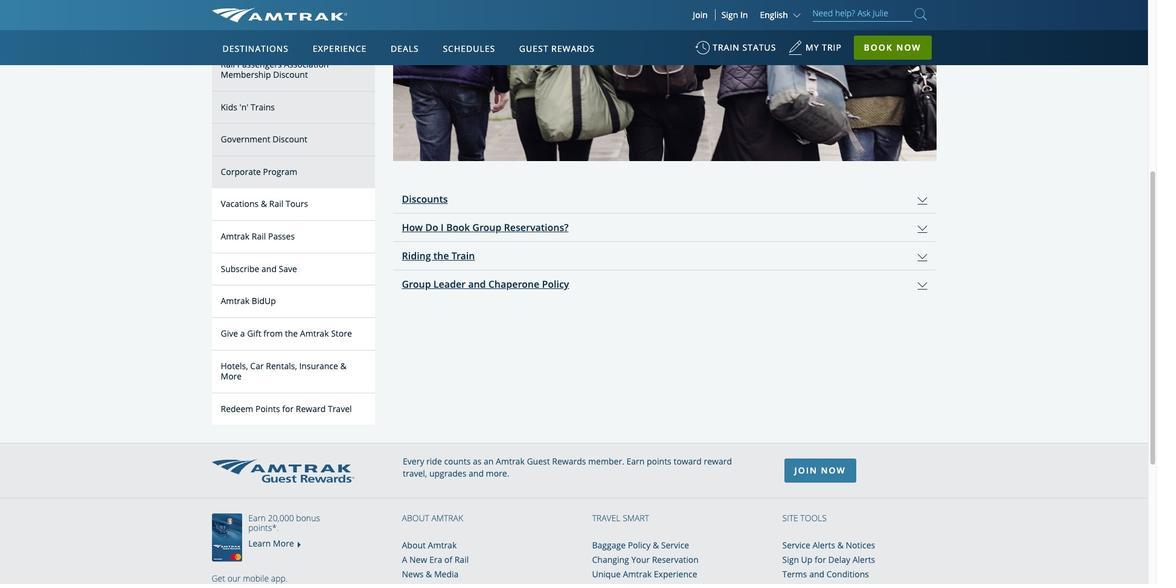 Task type: vqa. For each thing, say whether or not it's contained in the screenshot.
Station button
no



Task type: locate. For each thing, give the bounding box(es) containing it.
1 vertical spatial group
[[473, 221, 502, 235]]

alerts
[[813, 540, 836, 552], [853, 555, 876, 566]]

more inside earn 20,000 bonus points*. learn more
[[273, 538, 294, 549]]

1 vertical spatial experience
[[654, 569, 698, 581]]

1 horizontal spatial sign
[[783, 555, 799, 566]]

and inside "link"
[[262, 263, 277, 275]]

footer
[[0, 444, 1148, 585]]

a for gift
[[240, 328, 245, 340]]

travel up baggage
[[592, 513, 621, 525]]

0 horizontal spatial service
[[661, 540, 689, 552]]

rail
[[221, 59, 235, 70], [269, 198, 284, 210], [252, 231, 266, 242], [455, 555, 469, 566]]

policy right chaperone
[[542, 278, 569, 291]]

redeem
[[221, 403, 253, 415]]

earn inside every ride counts as an amtrak guest rewards member. earn points toward reward travel, upgrades and more.
[[627, 456, 645, 468]]

and right leader
[[468, 278, 486, 291]]

1 horizontal spatial policy
[[628, 540, 651, 552]]

the inside button
[[434, 250, 449, 263]]

join inside banner
[[693, 9, 708, 21]]

0 horizontal spatial alerts
[[813, 540, 836, 552]]

1 vertical spatial about
[[402, 540, 426, 552]]

amtrak inside baggage policy & service changing your reservation unique amtrak experience
[[623, 569, 652, 581]]

amtrak rail passes
[[221, 231, 295, 242]]

& up "delay"
[[838, 540, 844, 552]]

0 vertical spatial travel
[[515, 39, 552, 50]]

more.
[[486, 468, 510, 480]]

join left the sign in button
[[693, 9, 708, 21]]

amtrak inside amtrak bidup link
[[221, 296, 250, 307]]

& inside service alerts & notices sign up for delay alerts terms and conditions
[[838, 540, 844, 552]]

1 vertical spatial guest
[[527, 456, 550, 468]]

a for group
[[465, 39, 472, 50]]

passes
[[268, 231, 295, 242]]

2 service from the left
[[783, 540, 811, 552]]

0 vertical spatial group
[[475, 39, 511, 50]]

save
[[279, 263, 297, 275]]

a right make
[[465, 39, 472, 50]]

join inside "join now" link
[[795, 465, 818, 477]]

rail right of
[[455, 555, 469, 566]]

service up reservation
[[661, 540, 689, 552]]

train status
[[713, 42, 777, 53]]

association
[[284, 59, 329, 70]]

group
[[475, 39, 511, 50], [473, 221, 502, 235], [402, 278, 431, 291]]

& inside about amtrak a new era of rail news & media
[[426, 569, 432, 581]]

1 horizontal spatial service
[[783, 540, 811, 552]]

more right learn
[[273, 538, 294, 549]]

1 service from the left
[[661, 540, 689, 552]]

discount up kids 'n' trains link
[[273, 69, 308, 80]]

banner
[[0, 0, 1148, 279]]

1 horizontal spatial the
[[434, 250, 449, 263]]

earn
[[627, 456, 645, 468], [248, 513, 266, 525]]

destinations button
[[218, 32, 294, 66]]

ride
[[427, 456, 442, 468]]

service alerts & notices sign up for delay alerts terms and conditions
[[783, 540, 876, 581]]

0 vertical spatial experience
[[313, 43, 367, 54]]

the
[[434, 250, 449, 263], [285, 328, 298, 340]]

and left save
[[262, 263, 277, 275]]

a new era of rail link
[[402, 555, 469, 566]]

travel right reward
[[328, 403, 352, 415]]

amtrak image
[[212, 8, 347, 22]]

amtrak inside amtrak rail passes link
[[221, 231, 250, 242]]

amtrak up more.
[[496, 456, 525, 468]]

more left car
[[221, 371, 242, 382]]

0 vertical spatial about
[[402, 513, 429, 525]]

amtrak down your
[[623, 569, 652, 581]]

amtrak up of
[[428, 540, 457, 552]]

sign
[[722, 9, 738, 21], [783, 555, 799, 566]]

up
[[801, 555, 813, 566]]

0 vertical spatial the
[[434, 250, 449, 263]]

rail inside rail passengers association membership discount
[[221, 59, 235, 70]]

0 vertical spatial for
[[282, 403, 294, 415]]

as
[[473, 456, 482, 468]]

about up new
[[402, 540, 426, 552]]

policy inside button
[[542, 278, 569, 291]]

a
[[465, 39, 472, 50], [240, 328, 245, 340]]

regions map image
[[257, 101, 547, 270]]

sign in button
[[722, 9, 748, 21]]

0 vertical spatial more
[[221, 371, 242, 382]]

sign up the terms
[[783, 555, 799, 566]]

sign left "in"
[[722, 9, 738, 21]]

bidup
[[252, 296, 276, 307]]

rail left passes
[[252, 231, 266, 242]]

& right vacations
[[261, 198, 267, 210]]

service
[[661, 540, 689, 552], [783, 540, 811, 552]]

and inside button
[[468, 278, 486, 291]]

the inside "link"
[[285, 328, 298, 340]]

'n'
[[240, 101, 248, 113]]

0 vertical spatial rewards
[[552, 43, 595, 54]]

group right make
[[475, 39, 511, 50]]

more
[[221, 371, 242, 382], [273, 538, 294, 549]]

a inside "link"
[[240, 328, 245, 340]]

1 vertical spatial for
[[815, 555, 826, 566]]

& right insurance
[[340, 361, 347, 372]]

group leader and chaperone policy button
[[393, 271, 937, 299]]

travel,
[[403, 468, 427, 480]]

era
[[429, 555, 442, 566]]

discount
[[273, 69, 308, 80], [273, 134, 308, 145]]

for right 'points'
[[282, 403, 294, 415]]

and down up
[[810, 569, 825, 581]]

0 vertical spatial a
[[465, 39, 472, 50]]

destinations
[[223, 43, 289, 54]]

a left gift
[[240, 328, 245, 340]]

1 vertical spatial alerts
[[853, 555, 876, 566]]

earn inside earn 20,000 bonus points*. learn more
[[248, 513, 266, 525]]

&
[[261, 198, 267, 210], [340, 361, 347, 372], [653, 540, 659, 552], [838, 540, 844, 552], [426, 569, 432, 581]]

1 horizontal spatial join
[[795, 465, 818, 477]]

0 horizontal spatial join
[[693, 9, 708, 21]]

redeem points for reward travel link
[[212, 394, 375, 426]]

insurance
[[299, 361, 338, 372]]

changing
[[592, 555, 629, 566]]

earn left the 20,000
[[248, 513, 266, 525]]

join now
[[795, 465, 846, 477]]

1 vertical spatial the
[[285, 328, 298, 340]]

travel left request
[[515, 39, 552, 50]]

1 horizontal spatial a
[[465, 39, 472, 50]]

policy up your
[[628, 540, 651, 552]]

points*.
[[248, 523, 279, 534]]

amtrak inside "link"
[[300, 328, 329, 340]]

0 horizontal spatial the
[[285, 328, 298, 340]]

amtrak down vacations
[[221, 231, 250, 242]]

0 vertical spatial alerts
[[813, 540, 836, 552]]

experience inside popup button
[[313, 43, 367, 54]]

experience inside baggage policy & service changing your reservation unique amtrak experience
[[654, 569, 698, 581]]

rail left 'passengers'
[[221, 59, 235, 70]]

amtrak left store
[[300, 328, 329, 340]]

how do i book group reservations? button
[[393, 214, 937, 242]]

guest rewards
[[519, 43, 595, 54]]

rewards
[[552, 43, 595, 54], [552, 456, 586, 468]]

20,000
[[268, 513, 294, 525]]

amtrak guest rewards image
[[212, 460, 354, 483]]

amtrak inside every ride counts as an amtrak guest rewards member. earn points toward reward travel, upgrades and more.
[[496, 456, 525, 468]]

discount down kids 'n' trains link
[[273, 134, 308, 145]]

a inside 'link'
[[465, 39, 472, 50]]

0 horizontal spatial sign
[[722, 9, 738, 21]]

book
[[446, 221, 470, 235]]

2 vertical spatial travel
[[592, 513, 621, 525]]

0 vertical spatial join
[[693, 9, 708, 21]]

group right book
[[473, 221, 502, 235]]

earn left points
[[627, 456, 645, 468]]

request
[[555, 39, 601, 50]]

1 horizontal spatial earn
[[627, 456, 645, 468]]

schedules link
[[438, 30, 500, 65]]

and
[[262, 263, 277, 275], [468, 278, 486, 291], [469, 468, 484, 480], [810, 569, 825, 581]]

policy
[[542, 278, 569, 291], [628, 540, 651, 552]]

1 vertical spatial policy
[[628, 540, 651, 552]]

group down riding
[[402, 278, 431, 291]]

0 vertical spatial earn
[[627, 456, 645, 468]]

0 vertical spatial sign
[[722, 9, 738, 21]]

unique
[[592, 569, 621, 581]]

for right up
[[815, 555, 826, 566]]

store
[[331, 328, 352, 340]]

rail inside about amtrak a new era of rail news & media
[[455, 555, 469, 566]]

1 vertical spatial earn
[[248, 513, 266, 525]]

more inside hotels, car rentals, insurance & more
[[221, 371, 242, 382]]

2 about from the top
[[402, 540, 426, 552]]

1 vertical spatial a
[[240, 328, 245, 340]]

and down "as"
[[469, 468, 484, 480]]

& down a new era of rail link
[[426, 569, 432, 581]]

about inside about amtrak a new era of rail news & media
[[402, 540, 426, 552]]

amtrak inside about amtrak a new era of rail news & media
[[428, 540, 457, 552]]

0 horizontal spatial travel
[[328, 403, 352, 415]]

guest inside every ride counts as an amtrak guest rewards member. earn points toward reward travel, upgrades and more.
[[527, 456, 550, 468]]

book
[[864, 42, 893, 53]]

guest rewards button
[[515, 32, 600, 66]]

join left 'now'
[[795, 465, 818, 477]]

application
[[257, 101, 547, 270], [393, 186, 937, 299]]

from
[[264, 328, 283, 340]]

0 horizontal spatial experience
[[313, 43, 367, 54]]

& up the 'changing your reservation' link
[[653, 540, 659, 552]]

member.
[[588, 456, 625, 468]]

rail left tours
[[269, 198, 284, 210]]

guest inside popup button
[[519, 43, 549, 54]]

1 about from the top
[[402, 513, 429, 525]]

join for join
[[693, 9, 708, 21]]

smart
[[623, 513, 649, 525]]

learn more link
[[248, 538, 294, 549]]

hotels,
[[221, 361, 248, 372]]

1 horizontal spatial travel
[[515, 39, 552, 50]]

make a group travel request
[[433, 39, 601, 50]]

1 horizontal spatial for
[[815, 555, 826, 566]]

experience down reservation
[[654, 569, 698, 581]]

1 vertical spatial rewards
[[552, 456, 586, 468]]

the left train
[[434, 250, 449, 263]]

amtrak bidup link
[[212, 286, 375, 318]]

upgrades
[[429, 468, 467, 480]]

about up about amtrak link
[[402, 513, 429, 525]]

1 vertical spatial join
[[795, 465, 818, 477]]

guest left request
[[519, 43, 549, 54]]

deals
[[391, 43, 419, 54]]

1 horizontal spatial more
[[273, 538, 294, 549]]

0 vertical spatial policy
[[542, 278, 569, 291]]

tours
[[286, 198, 308, 210]]

unique amtrak experience link
[[592, 569, 698, 581]]

alerts up sign up for delay alerts link
[[813, 540, 836, 552]]

0 horizontal spatial earn
[[248, 513, 266, 525]]

experience
[[313, 43, 367, 54], [654, 569, 698, 581]]

and inside service alerts & notices sign up for delay alerts terms and conditions
[[810, 569, 825, 581]]

service alerts & notices link
[[783, 540, 876, 552]]

amtrak left bidup at the left
[[221, 296, 250, 307]]

do
[[425, 221, 438, 235]]

the right from
[[285, 328, 298, 340]]

sign inside service alerts & notices sign up for delay alerts terms and conditions
[[783, 555, 799, 566]]

how
[[402, 221, 423, 235]]

toward
[[674, 456, 702, 468]]

0 vertical spatial discount
[[273, 69, 308, 80]]

alerts down notices
[[853, 555, 876, 566]]

service up up
[[783, 540, 811, 552]]

0 vertical spatial guest
[[519, 43, 549, 54]]

guest right an
[[527, 456, 550, 468]]

travel inside make a group travel request 'link'
[[515, 39, 552, 50]]

1 horizontal spatial experience
[[654, 569, 698, 581]]

experience up association
[[313, 43, 367, 54]]

1 vertical spatial more
[[273, 538, 294, 549]]

amtrak up about amtrak link
[[432, 513, 463, 525]]

join
[[693, 9, 708, 21], [795, 465, 818, 477]]

amtrak guest rewards preferred mastercard image
[[212, 514, 248, 563]]

1 vertical spatial travel
[[328, 403, 352, 415]]

my
[[806, 42, 820, 53]]

0 horizontal spatial policy
[[542, 278, 569, 291]]

0 horizontal spatial for
[[282, 403, 294, 415]]

1 vertical spatial sign
[[783, 555, 799, 566]]

0 horizontal spatial a
[[240, 328, 245, 340]]

subscribe
[[221, 263, 259, 275]]

0 horizontal spatial more
[[221, 371, 242, 382]]



Task type: describe. For each thing, give the bounding box(es) containing it.
kids
[[221, 101, 237, 113]]

rail inside amtrak rail passes link
[[252, 231, 266, 242]]

about for about amtrak
[[402, 513, 429, 525]]

baggage
[[592, 540, 626, 552]]

gift
[[247, 328, 261, 340]]

site tools
[[783, 513, 827, 525]]

sign up for delay alerts link
[[783, 555, 876, 566]]

rail passengers association membership discount link
[[212, 49, 375, 92]]

join now link
[[784, 459, 856, 484]]

book now button
[[854, 36, 932, 60]]

train
[[452, 250, 475, 263]]

subscribe and save
[[221, 263, 297, 275]]

news & media link
[[402, 569, 459, 581]]

travel smart
[[592, 513, 649, 525]]

group inside 'link'
[[475, 39, 511, 50]]

reward
[[296, 403, 326, 415]]

discount inside rail passengers association membership discount
[[273, 69, 308, 80]]

site
[[783, 513, 799, 525]]

rewards inside every ride counts as an amtrak guest rewards member. earn points toward reward travel, upgrades and more.
[[552, 456, 586, 468]]

bonus
[[296, 513, 320, 525]]

rentals,
[[266, 361, 297, 372]]

for inside service alerts & notices sign up for delay alerts terms and conditions
[[815, 555, 826, 566]]

program
[[263, 166, 297, 178]]

Please enter your search item search field
[[813, 6, 913, 22]]

2 horizontal spatial travel
[[592, 513, 621, 525]]

give
[[221, 328, 238, 340]]

give a gift from the amtrak store link
[[212, 318, 375, 351]]

how do i book group reservations?
[[402, 221, 569, 235]]

trip
[[822, 42, 842, 53]]

schedules
[[443, 43, 495, 54]]

service inside baggage policy & service changing your reservation unique amtrak experience
[[661, 540, 689, 552]]

make a group travel request link
[[423, 33, 611, 57]]

delay
[[829, 555, 851, 566]]

government discount link
[[212, 124, 375, 157]]

train
[[713, 42, 740, 53]]

about amtrak a new era of rail news & media
[[402, 540, 469, 581]]

learn
[[248, 538, 271, 549]]

search icon image
[[915, 6, 927, 22]]

rail inside 'vacations & rail tours' link
[[269, 198, 284, 210]]

for inside the secondary navigation
[[282, 403, 294, 415]]

every
[[403, 456, 424, 468]]

discounts button
[[393, 186, 937, 214]]

riding the train button
[[393, 243, 937, 270]]

terms and conditions link
[[783, 569, 869, 581]]

join for join now
[[795, 465, 818, 477]]

corporate
[[221, 166, 261, 178]]

book now
[[864, 42, 922, 53]]

about for about amtrak a new era of rail news & media
[[402, 540, 426, 552]]

sign inside banner
[[722, 9, 738, 21]]

service inside service alerts & notices sign up for delay alerts terms and conditions
[[783, 540, 811, 552]]

every ride counts as an amtrak guest rewards member. earn points toward reward travel, upgrades and more.
[[403, 456, 732, 480]]

corporate program
[[221, 166, 297, 178]]

sign in
[[722, 9, 748, 21]]

& inside baggage policy & service changing your reservation unique amtrak experience
[[653, 540, 659, 552]]

my trip button
[[788, 36, 842, 66]]

subscribe and save link
[[212, 253, 375, 286]]

secondary navigation
[[212, 0, 393, 426]]

points
[[647, 456, 672, 468]]

discounts
[[402, 193, 448, 206]]

english
[[760, 9, 788, 21]]

about amtrak
[[402, 513, 463, 525]]

a
[[402, 555, 407, 566]]

english button
[[760, 9, 804, 21]]

& inside hotels, car rentals, insurance & more
[[340, 361, 347, 372]]

an
[[484, 456, 494, 468]]

about amtrak link
[[402, 540, 457, 552]]

counts
[[444, 456, 471, 468]]

kids 'n' trains
[[221, 101, 275, 113]]

notices
[[846, 540, 876, 552]]

make
[[433, 39, 462, 50]]

your
[[632, 555, 650, 566]]

experience button
[[308, 32, 372, 66]]

rewards inside popup button
[[552, 43, 595, 54]]

amtrak rail passes link
[[212, 221, 375, 253]]

group leader and chaperone policy
[[402, 278, 569, 291]]

passengers
[[237, 59, 282, 70]]

travel inside redeem points for reward travel link
[[328, 403, 352, 415]]

now
[[897, 42, 922, 53]]

2 vertical spatial group
[[402, 278, 431, 291]]

baggage policy & service link
[[592, 540, 689, 552]]

rail passengers association membership discount
[[221, 59, 329, 80]]

1 horizontal spatial alerts
[[853, 555, 876, 566]]

application containing discounts
[[393, 186, 937, 299]]

and inside every ride counts as an amtrak guest rewards member. earn points toward reward travel, upgrades and more.
[[469, 468, 484, 480]]

banner containing join
[[0, 0, 1148, 279]]

more for hotels,
[[221, 371, 242, 382]]

of
[[445, 555, 453, 566]]

give a gift from the amtrak store
[[221, 328, 352, 340]]

government
[[221, 134, 271, 145]]

i
[[441, 221, 444, 235]]

new
[[410, 555, 427, 566]]

membership
[[221, 69, 271, 80]]

riding
[[402, 250, 431, 263]]

news
[[402, 569, 424, 581]]

1 vertical spatial discount
[[273, 134, 308, 145]]

in
[[741, 9, 748, 21]]

corporate program link
[[212, 157, 375, 188]]

tools
[[801, 513, 827, 525]]

policy inside baggage policy & service changing your reservation unique amtrak experience
[[628, 540, 651, 552]]

more for earn
[[273, 538, 294, 549]]

conditions
[[827, 569, 869, 581]]

footer containing every ride counts as an amtrak guest rewards member. earn points toward reward travel, upgrades and more.
[[0, 444, 1148, 585]]

trains
[[251, 101, 275, 113]]

amtrak bidup
[[221, 296, 276, 307]]



